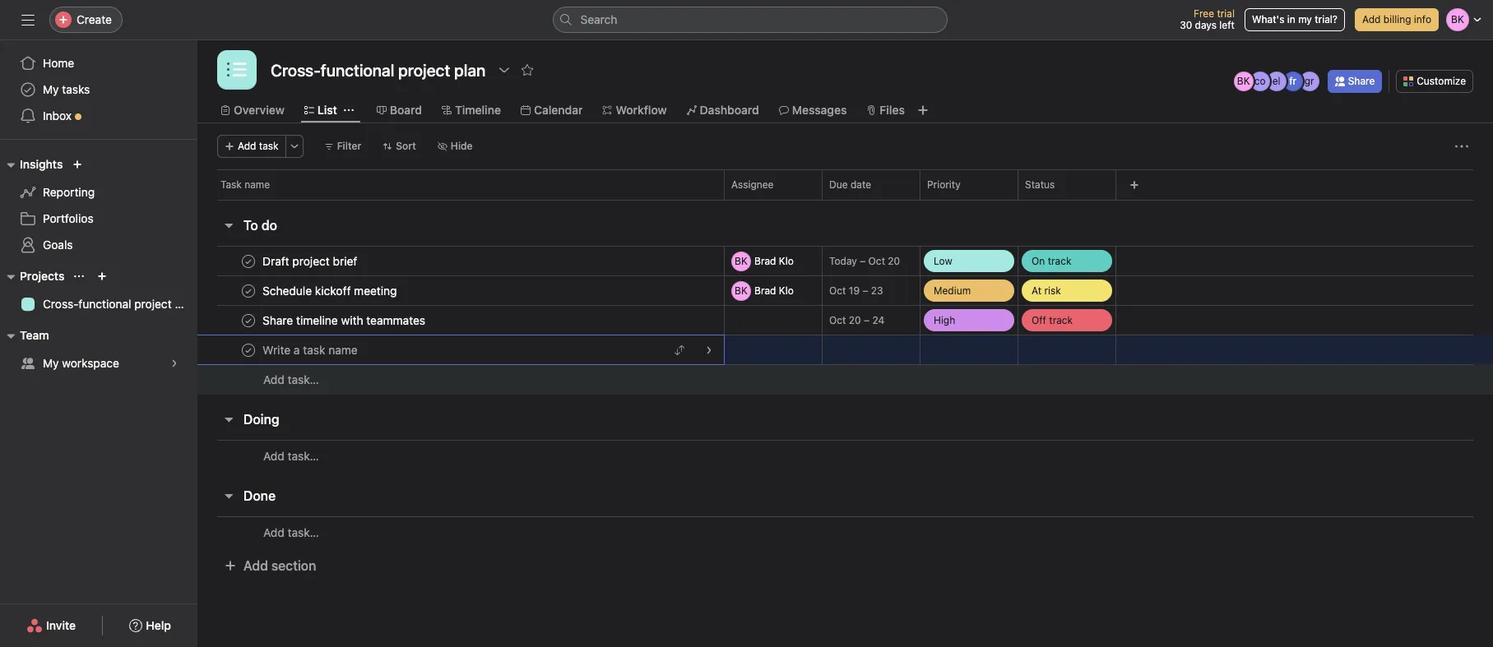Task type: vqa. For each thing, say whether or not it's contained in the screenshot.
you corresponding to are
no



Task type: describe. For each thing, give the bounding box(es) containing it.
due
[[830, 179, 848, 191]]

0 vertical spatial bk
[[1238, 75, 1251, 87]]

add billing info button
[[1356, 8, 1440, 31]]

add task button
[[217, 135, 286, 158]]

list
[[318, 103, 337, 117]]

details image
[[705, 345, 714, 355]]

messages link
[[779, 101, 847, 119]]

trial?
[[1316, 13, 1338, 26]]

overview link
[[221, 101, 285, 119]]

add task… button for doing collapse task list for this section image
[[263, 447, 319, 465]]

on track button
[[1019, 247, 1116, 276]]

3 add task… from the top
[[263, 526, 319, 540]]

completed image for oct 19 – 23
[[239, 281, 258, 301]]

workflow link
[[603, 101, 667, 119]]

projects button
[[0, 267, 65, 286]]

done
[[244, 489, 276, 504]]

priority
[[928, 179, 961, 191]]

add billing info
[[1363, 13, 1432, 26]]

row down due date
[[217, 199, 1474, 201]]

filter button
[[317, 135, 369, 158]]

list link
[[304, 101, 337, 119]]

my workspace
[[43, 356, 119, 370]]

my tasks
[[43, 82, 90, 96]]

completed image inside the — row
[[239, 340, 258, 360]]

30
[[1180, 19, 1193, 31]]

off track button
[[1019, 306, 1116, 335]]

completed image for today – oct 20
[[239, 251, 258, 271]]

projects
[[20, 269, 65, 283]]

el
[[1273, 75, 1281, 87]]

klo for today
[[779, 255, 794, 267]]

see details, my workspace image
[[170, 359, 179, 369]]

insights button
[[0, 155, 63, 174]]

add task… button for third collapse task list for this section image from the top
[[263, 524, 319, 542]]

medium
[[934, 284, 971, 297]]

schedule kickoff meeting cell
[[198, 276, 725, 306]]

doing
[[244, 412, 279, 427]]

today – oct 20
[[830, 255, 901, 268]]

trial
[[1218, 7, 1235, 20]]

hide sidebar image
[[21, 13, 35, 26]]

dashboard link
[[687, 101, 760, 119]]

add task… inside header to do tree grid
[[263, 373, 319, 387]]

hide button
[[430, 135, 480, 158]]

high
[[934, 314, 956, 326]]

at
[[1032, 284, 1042, 297]]

invite button
[[16, 612, 87, 641]]

global element
[[0, 40, 198, 139]]

reporting link
[[10, 179, 188, 206]]

timeline
[[455, 103, 501, 117]]

– for oct 20
[[864, 314, 870, 327]]

add inside "button"
[[1363, 13, 1382, 26]]

portfolios link
[[10, 206, 188, 232]]

assignee
[[732, 179, 774, 191]]

add up add section button
[[263, 526, 285, 540]]

medium button
[[921, 277, 1018, 305]]

2 add task… from the top
[[263, 449, 319, 463]]

add a task to this section image
[[288, 413, 301, 426]]

hide
[[451, 140, 473, 152]]

status
[[1026, 179, 1055, 191]]

track for on track
[[1048, 255, 1072, 267]]

add to starred image
[[521, 63, 534, 77]]

name
[[245, 179, 270, 191]]

search button
[[553, 7, 948, 33]]

show options, current sort, top image
[[74, 272, 84, 282]]

workspace
[[62, 356, 119, 370]]

inbox
[[43, 109, 72, 123]]

add task… button inside header to do tree grid
[[263, 371, 319, 389]]

track for off track
[[1050, 314, 1073, 326]]

share timeline with teammates cell
[[198, 305, 725, 336]]

calendar link
[[521, 101, 583, 119]]

brad klo for today
[[755, 255, 794, 267]]

insights element
[[0, 150, 198, 262]]

add inside button
[[244, 559, 268, 574]]

add section button
[[217, 551, 323, 581]]

at risk
[[1032, 284, 1062, 297]]

what's in my trial? button
[[1245, 8, 1346, 31]]

add section
[[244, 559, 316, 574]]

risk
[[1045, 284, 1062, 297]]

projects element
[[0, 262, 198, 321]]

doing button
[[244, 405, 279, 435]]

gr
[[1305, 75, 1315, 87]]

create
[[77, 12, 112, 26]]

project
[[134, 297, 172, 311]]

share
[[1349, 75, 1376, 87]]

23
[[871, 285, 884, 297]]

oct for oct 19 – 23
[[830, 285, 847, 297]]

— row
[[198, 335, 1494, 365]]

24
[[873, 314, 885, 327]]

create button
[[49, 7, 123, 33]]

0 vertical spatial oct
[[869, 255, 886, 268]]

plan
[[175, 297, 197, 311]]

to
[[244, 218, 258, 233]]

tasks
[[62, 82, 90, 96]]

portfolios
[[43, 212, 94, 226]]

0 horizontal spatial show options image
[[498, 63, 511, 77]]

on
[[1032, 255, 1046, 267]]

bk for on track
[[735, 255, 748, 267]]

high button
[[921, 306, 1018, 335]]

list image
[[227, 60, 247, 80]]

off
[[1032, 314, 1047, 326]]

low button
[[921, 247, 1018, 276]]

add task
[[238, 140, 279, 152]]

Draft project brief text field
[[259, 253, 362, 270]]

to do
[[244, 218, 277, 233]]

done button
[[244, 482, 276, 511]]

oct for oct 20 – 24
[[830, 314, 847, 327]]

low
[[934, 255, 953, 267]]

board
[[390, 103, 422, 117]]

task name
[[221, 179, 270, 191]]

functional
[[78, 297, 131, 311]]

add tab image
[[917, 104, 930, 117]]

– for oct 19
[[863, 285, 869, 297]]

dashboard
[[700, 103, 760, 117]]

add field image
[[1130, 180, 1140, 190]]

collapse task list for this section image for to do
[[222, 219, 235, 232]]

header to do tree grid
[[198, 246, 1494, 395]]

reporting
[[43, 185, 95, 199]]

add inside button
[[238, 140, 256, 152]]



Task type: locate. For each thing, give the bounding box(es) containing it.
search
[[581, 12, 618, 26]]

search list box
[[553, 7, 948, 33]]

row containing high
[[198, 305, 1494, 336]]

messages
[[792, 103, 847, 117]]

0 vertical spatial add task… row
[[198, 365, 1494, 395]]

20 left the 24
[[849, 314, 861, 327]]

2 brad from the top
[[755, 284, 777, 297]]

1 vertical spatial 20
[[849, 314, 861, 327]]

new project or portfolio image
[[97, 272, 107, 282]]

off track
[[1032, 314, 1073, 326]]

show options image
[[498, 63, 511, 77], [897, 180, 907, 190]]

1 brad klo from the top
[[755, 255, 794, 267]]

days
[[1196, 19, 1217, 31]]

add task… up section
[[263, 526, 319, 540]]

— button
[[921, 335, 1018, 365]]

1 vertical spatial completed checkbox
[[239, 340, 258, 360]]

completed checkbox left write a task name text box
[[239, 340, 258, 360]]

1 vertical spatial completed checkbox
[[239, 311, 258, 330]]

more actions image
[[1456, 140, 1469, 153], [289, 142, 299, 151]]

free
[[1194, 7, 1215, 20]]

completed image inside schedule kickoff meeting cell
[[239, 281, 258, 301]]

show options image right date
[[897, 180, 907, 190]]

20 left low at top
[[888, 255, 901, 268]]

1 horizontal spatial more actions image
[[1456, 140, 1469, 153]]

more actions image down customize
[[1456, 140, 1469, 153]]

task… down add a task to this section image on the bottom of page
[[288, 449, 319, 463]]

2 add task… button from the top
[[263, 447, 319, 465]]

cross-functional project plan
[[43, 297, 197, 311]]

Schedule kickoff meeting text field
[[259, 283, 402, 299]]

2 collapse task list for this section image from the top
[[222, 413, 235, 426]]

files link
[[867, 101, 905, 119]]

new image
[[73, 160, 83, 170]]

brad for today – oct 20
[[755, 255, 777, 267]]

2 vertical spatial oct
[[830, 314, 847, 327]]

info
[[1415, 13, 1432, 26]]

brad for oct 19 – 23
[[755, 284, 777, 297]]

1 brad from the top
[[755, 255, 777, 267]]

collapse task list for this section image left to
[[222, 219, 235, 232]]

free trial 30 days left
[[1180, 7, 1235, 31]]

add task… row for third collapse task list for this section image from the top
[[198, 517, 1494, 548]]

add task… row for doing collapse task list for this section image
[[198, 440, 1494, 472]]

2 vertical spatial add task… row
[[198, 517, 1494, 548]]

my tasks link
[[10, 77, 188, 103]]

0 vertical spatial my
[[43, 82, 59, 96]]

–
[[860, 255, 866, 268], [863, 285, 869, 297], [864, 314, 870, 327]]

completed image inside share timeline with teammates cell
[[239, 311, 258, 330]]

billing
[[1384, 13, 1412, 26]]

invite
[[46, 619, 76, 633]]

filter
[[337, 140, 362, 152]]

1 vertical spatial brad klo
[[755, 284, 794, 297]]

– right today
[[860, 255, 866, 268]]

1 vertical spatial bk
[[735, 255, 748, 267]]

row up today
[[198, 170, 1494, 200]]

1 completed image from the top
[[239, 251, 258, 271]]

cell
[[198, 335, 725, 365]]

oct up the — row
[[830, 314, 847, 327]]

Share timeline with teammates text field
[[259, 312, 431, 329]]

2 vertical spatial add task…
[[263, 526, 319, 540]]

my
[[43, 82, 59, 96], [43, 356, 59, 370]]

move tasks between sections image
[[675, 345, 685, 355]]

teams element
[[0, 321, 198, 380]]

my workspace link
[[10, 351, 188, 377]]

add left section
[[244, 559, 268, 574]]

add task… button up section
[[263, 524, 319, 542]]

add left the task
[[238, 140, 256, 152]]

more actions image right the task
[[289, 142, 299, 151]]

2 vertical spatial add task… button
[[263, 524, 319, 542]]

insights
[[20, 157, 63, 171]]

klo left today
[[779, 255, 794, 267]]

customize
[[1418, 75, 1467, 87]]

0 vertical spatial brad
[[755, 255, 777, 267]]

collapse task list for this section image left done
[[222, 490, 235, 503]]

0 vertical spatial add task…
[[263, 373, 319, 387]]

brad klo for oct
[[755, 284, 794, 297]]

1 vertical spatial add task…
[[263, 449, 319, 463]]

to do button
[[244, 211, 277, 240]]

files
[[880, 103, 905, 117]]

completed image
[[239, 251, 258, 271], [239, 281, 258, 301], [239, 311, 258, 330], [239, 340, 258, 360]]

1 collapse task list for this section image from the top
[[222, 219, 235, 232]]

add inside header to do tree grid
[[263, 373, 285, 387]]

1 vertical spatial –
[[863, 285, 869, 297]]

add task… button down write a task name text box
[[263, 371, 319, 389]]

completed image for oct 20 – 24
[[239, 311, 258, 330]]

my for my workspace
[[43, 356, 59, 370]]

brad
[[755, 255, 777, 267], [755, 284, 777, 297]]

0 vertical spatial add task… button
[[263, 371, 319, 389]]

date
[[851, 179, 872, 191]]

1 completed checkbox from the top
[[239, 281, 258, 301]]

team
[[20, 328, 49, 342]]

track right on
[[1048, 255, 1072, 267]]

section
[[272, 559, 316, 574]]

brad klo
[[755, 255, 794, 267], [755, 284, 794, 297]]

my down team
[[43, 356, 59, 370]]

task… inside header to do tree grid
[[288, 373, 319, 387]]

show options image left the add to starred icon
[[498, 63, 511, 77]]

1 vertical spatial my
[[43, 356, 59, 370]]

home link
[[10, 50, 188, 77]]

None text field
[[267, 55, 490, 85]]

task
[[221, 179, 242, 191]]

0 vertical spatial track
[[1048, 255, 1072, 267]]

left
[[1220, 19, 1235, 31]]

1 vertical spatial show options image
[[897, 180, 907, 190]]

1 my from the top
[[43, 82, 59, 96]]

0 vertical spatial collapse task list for this section image
[[222, 219, 235, 232]]

1 klo from the top
[[779, 255, 794, 267]]

1 vertical spatial track
[[1050, 314, 1073, 326]]

2 add task… row from the top
[[198, 440, 1494, 472]]

add task… down add a task to this section image on the bottom of page
[[263, 449, 319, 463]]

task… down write a task name text box
[[288, 373, 319, 387]]

2 completed checkbox from the top
[[239, 340, 258, 360]]

bk for at risk
[[735, 284, 748, 297]]

brad klo left 19
[[755, 284, 794, 297]]

add up the doing
[[263, 373, 285, 387]]

20
[[888, 255, 901, 268], [849, 314, 861, 327]]

1 add task… button from the top
[[263, 371, 319, 389]]

my for my tasks
[[43, 82, 59, 96]]

completed checkbox for oct 20
[[239, 311, 258, 330]]

3 add task… row from the top
[[198, 517, 1494, 548]]

oct up "23"
[[869, 255, 886, 268]]

add task… button
[[263, 371, 319, 389], [263, 447, 319, 465], [263, 524, 319, 542]]

0 vertical spatial –
[[860, 255, 866, 268]]

2 my from the top
[[43, 356, 59, 370]]

my inside "teams" element
[[43, 356, 59, 370]]

1 vertical spatial klo
[[779, 284, 794, 297]]

0 vertical spatial task…
[[288, 373, 319, 387]]

completed checkbox inside schedule kickoff meeting cell
[[239, 281, 258, 301]]

overview
[[234, 103, 285, 117]]

task… up section
[[288, 526, 319, 540]]

Completed checkbox
[[239, 281, 258, 301], [239, 311, 258, 330]]

add task… button down add a task to this section image on the bottom of page
[[263, 447, 319, 465]]

completed checkbox for oct 19
[[239, 281, 258, 301]]

1 vertical spatial oct
[[830, 285, 847, 297]]

3 task… from the top
[[288, 526, 319, 540]]

tab actions image
[[344, 105, 354, 115]]

collapse task list for this section image
[[222, 219, 235, 232], [222, 413, 235, 426], [222, 490, 235, 503]]

1 add task… from the top
[[263, 373, 319, 387]]

1 vertical spatial add task… button
[[263, 447, 319, 465]]

1 vertical spatial add task… row
[[198, 440, 1494, 472]]

0 horizontal spatial more actions image
[[289, 142, 299, 151]]

0 vertical spatial completed checkbox
[[239, 281, 258, 301]]

collapse task list for this section image for doing
[[222, 413, 235, 426]]

completed checkbox inside share timeline with teammates cell
[[239, 311, 258, 330]]

Completed checkbox
[[239, 251, 258, 271], [239, 340, 258, 360]]

0 vertical spatial brad klo
[[755, 255, 794, 267]]

1 vertical spatial collapse task list for this section image
[[222, 413, 235, 426]]

1 vertical spatial task…
[[288, 449, 319, 463]]

1 horizontal spatial show options image
[[897, 180, 907, 190]]

draft project brief cell
[[198, 246, 725, 277]]

track inside popup button
[[1048, 255, 1072, 267]]

help
[[146, 619, 171, 633]]

– right 19
[[863, 285, 869, 297]]

row down today
[[198, 276, 1494, 306]]

add task…
[[263, 373, 319, 387], [263, 449, 319, 463], [263, 526, 319, 540]]

sort button
[[376, 135, 424, 158]]

timeline link
[[442, 101, 501, 119]]

row containing task name
[[198, 170, 1494, 200]]

at risk button
[[1019, 277, 1116, 305]]

what's
[[1253, 13, 1285, 26]]

add
[[1363, 13, 1382, 26], [238, 140, 256, 152], [263, 373, 285, 387], [263, 449, 285, 463], [263, 526, 285, 540], [244, 559, 268, 574]]

3 collapse task list for this section image from the top
[[222, 490, 235, 503]]

2 vertical spatial bk
[[735, 284, 748, 297]]

add left billing
[[1363, 13, 1382, 26]]

0 horizontal spatial 20
[[849, 314, 861, 327]]

my left tasks
[[43, 82, 59, 96]]

row
[[198, 170, 1494, 200], [217, 199, 1474, 201], [198, 246, 1494, 277], [198, 276, 1494, 306], [198, 305, 1494, 336]]

2 brad klo from the top
[[755, 284, 794, 297]]

board link
[[377, 101, 422, 119]]

completed image inside draft project brief cell
[[239, 251, 258, 271]]

2 completed checkbox from the top
[[239, 311, 258, 330]]

brad klo left today
[[755, 255, 794, 267]]

what's in my trial?
[[1253, 13, 1338, 26]]

today
[[830, 255, 858, 268]]

completed checkbox down to
[[239, 251, 258, 271]]

goals
[[43, 238, 73, 252]]

4 completed image from the top
[[239, 340, 258, 360]]

1 task… from the top
[[288, 373, 319, 387]]

share button
[[1328, 70, 1383, 93]]

row up 19
[[198, 246, 1494, 277]]

completed checkbox inside the — row
[[239, 340, 258, 360]]

add down doing button
[[263, 449, 285, 463]]

0 vertical spatial show options image
[[498, 63, 511, 77]]

help button
[[119, 612, 182, 641]]

1 vertical spatial brad
[[755, 284, 777, 297]]

—
[[931, 345, 938, 355]]

Write a task name text field
[[259, 342, 363, 358]]

2 vertical spatial collapse task list for this section image
[[222, 490, 235, 503]]

completed checkbox for write a task name text box
[[239, 340, 258, 360]]

3 add task… button from the top
[[263, 524, 319, 542]]

klo for oct 19
[[779, 284, 794, 297]]

add task… row
[[198, 365, 1494, 395], [198, 440, 1494, 472], [198, 517, 1494, 548]]

2 klo from the top
[[779, 284, 794, 297]]

2 vertical spatial –
[[864, 314, 870, 327]]

bk
[[1238, 75, 1251, 87], [735, 255, 748, 267], [735, 284, 748, 297]]

co
[[1255, 75, 1266, 87]]

due date
[[830, 179, 872, 191]]

inbox link
[[10, 103, 188, 129]]

2 vertical spatial task…
[[288, 526, 319, 540]]

0 vertical spatial klo
[[779, 255, 794, 267]]

1 completed checkbox from the top
[[239, 251, 258, 271]]

cross-
[[43, 297, 79, 311]]

oct left 19
[[830, 285, 847, 297]]

row down 19
[[198, 305, 1494, 336]]

track inside dropdown button
[[1050, 314, 1073, 326]]

0 vertical spatial completed checkbox
[[239, 251, 258, 271]]

completed checkbox inside draft project brief cell
[[239, 251, 258, 271]]

1 horizontal spatial 20
[[888, 255, 901, 268]]

in
[[1288, 13, 1296, 26]]

customize button
[[1397, 70, 1474, 93]]

2 completed image from the top
[[239, 281, 258, 301]]

3 completed image from the top
[[239, 311, 258, 330]]

klo left 19
[[779, 284, 794, 297]]

collapse task list for this section image left the doing
[[222, 413, 235, 426]]

– left the 24
[[864, 314, 870, 327]]

add task… down write a task name text box
[[263, 373, 319, 387]]

track right the off at the right
[[1050, 314, 1073, 326]]

0 vertical spatial 20
[[888, 255, 901, 268]]

2 task… from the top
[[288, 449, 319, 463]]

1 add task… row from the top
[[198, 365, 1494, 395]]

my inside global element
[[43, 82, 59, 96]]

completed checkbox for draft project brief 'text field' on the top of the page
[[239, 251, 258, 271]]

do
[[262, 218, 277, 233]]



